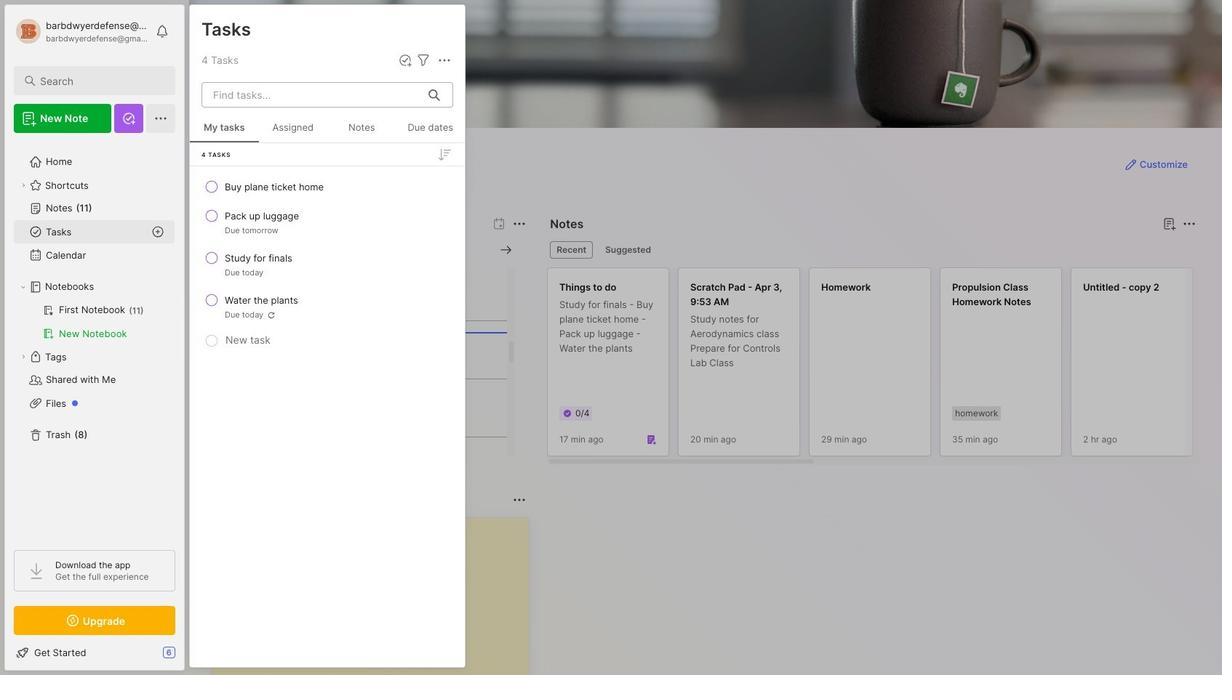 Task type: vqa. For each thing, say whether or not it's contained in the screenshot.
row
yes



Task type: describe. For each thing, give the bounding box(es) containing it.
sort options image
[[436, 146, 453, 163]]

2 tab from the left
[[599, 242, 658, 259]]

expand tags image
[[19, 353, 28, 362]]

study for finals 2 cell
[[225, 251, 292, 266]]

pack up luggage 1 cell
[[225, 209, 299, 223]]

1 horizontal spatial row group
[[547, 268, 1222, 466]]

Find tasks… text field
[[204, 83, 420, 107]]

1 row from the top
[[196, 174, 459, 200]]

main element
[[0, 0, 189, 676]]

more actions and view options image
[[436, 52, 453, 69]]

new task image
[[398, 53, 412, 68]]

tree inside main element
[[5, 142, 184, 538]]

buy plane ticket home 0 cell
[[225, 180, 324, 194]]

Filter tasks field
[[415, 52, 432, 69]]

group inside 'tree'
[[14, 299, 175, 346]]

water the plants 3 cell
[[225, 293, 298, 308]]

filter tasks image
[[415, 52, 432, 69]]



Task type: locate. For each thing, give the bounding box(es) containing it.
none search field inside main element
[[40, 72, 162, 89]]

None search field
[[40, 72, 162, 89]]

Help and Learning task checklist field
[[5, 642, 184, 665]]

group
[[14, 299, 175, 346]]

tab
[[550, 242, 593, 259], [599, 242, 658, 259]]

Start writing… text field
[[225, 519, 528, 676]]

0 horizontal spatial tab
[[550, 242, 593, 259]]

1 horizontal spatial tab
[[599, 242, 658, 259]]

Sort options field
[[436, 146, 453, 163]]

1 tab from the left
[[550, 242, 593, 259]]

tab list
[[550, 242, 1194, 259]]

4 row from the top
[[196, 287, 459, 327]]

Search text field
[[40, 74, 162, 88]]

tree
[[5, 142, 184, 538]]

More actions and view options field
[[432, 52, 453, 69]]

click to collapse image
[[184, 649, 195, 666]]

row group
[[190, 172, 465, 351], [547, 268, 1222, 466]]

expand notebooks image
[[19, 283, 28, 292]]

2 row from the top
[[196, 203, 459, 242]]

row
[[196, 174, 459, 200], [196, 203, 459, 242], [196, 245, 459, 284], [196, 287, 459, 327]]

3 row from the top
[[196, 245, 459, 284]]

Account field
[[14, 17, 148, 46]]

0 horizontal spatial row group
[[190, 172, 465, 351]]



